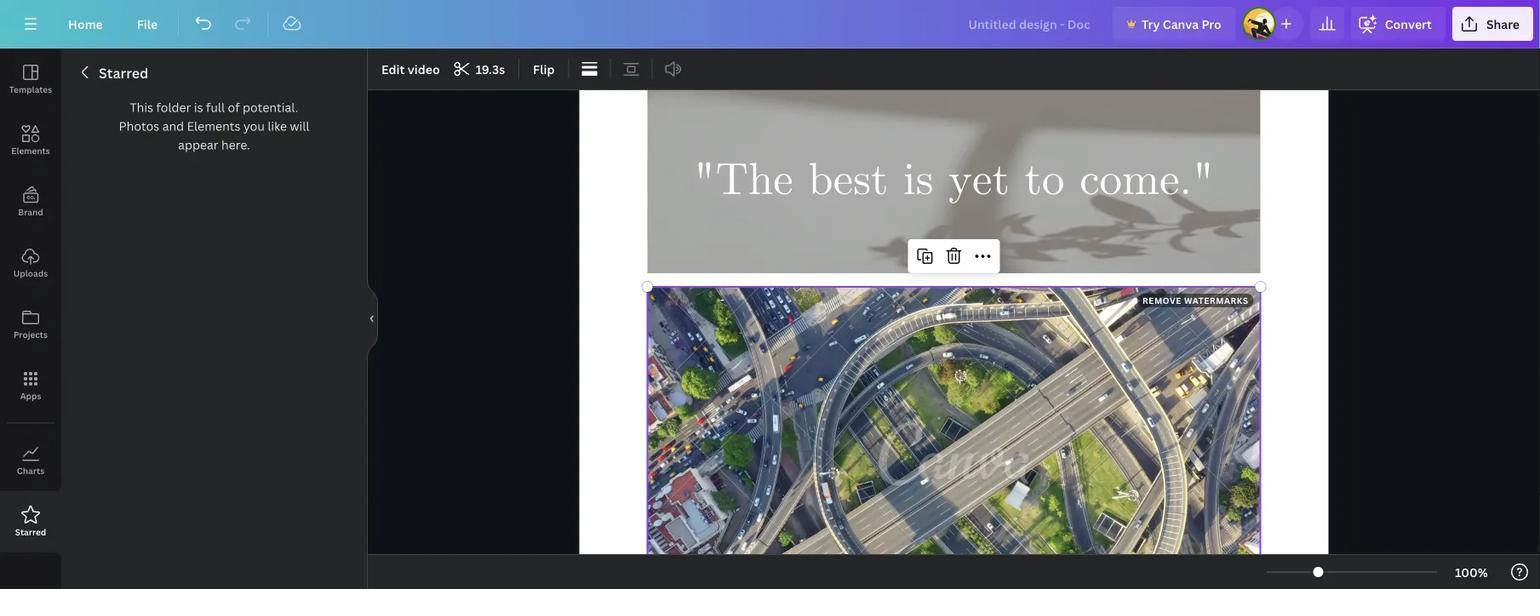 Task type: locate. For each thing, give the bounding box(es) containing it.
100% button
[[1444, 559, 1499, 586]]

this folder is full of potential. photos and elements you like will appear here.
[[119, 99, 309, 153]]

starred inside starred button
[[15, 526, 46, 538]]

brand
[[18, 206, 43, 218]]

best
[[808, 152, 888, 211]]

elements up brand button
[[11, 145, 50, 156]]

0 horizontal spatial starred
[[15, 526, 46, 538]]

starred up this
[[99, 64, 148, 82]]

uploads button
[[0, 232, 61, 294]]

try canva pro button
[[1113, 7, 1235, 41]]

elements
[[187, 118, 240, 134], [11, 145, 50, 156]]

watermarks
[[1184, 295, 1249, 306]]

edit video button
[[375, 55, 447, 83]]

apps button
[[0, 355, 61, 416]]

try
[[1142, 16, 1160, 32]]

of
[[228, 99, 240, 115]]

to
[[1025, 152, 1065, 211]]

100%
[[1455, 564, 1488, 580]]

brand button
[[0, 171, 61, 232]]

projects button
[[0, 294, 61, 355]]

edit video
[[381, 61, 440, 77]]

1 vertical spatial is
[[903, 152, 934, 211]]

charts
[[17, 465, 44, 476]]

file button
[[123, 7, 171, 41]]

is
[[194, 99, 203, 115], [903, 152, 934, 211]]

templates
[[9, 83, 52, 95]]

"the
[[693, 152, 793, 211]]

1 vertical spatial elements
[[11, 145, 50, 156]]

0 horizontal spatial is
[[194, 99, 203, 115]]

elements down full
[[187, 118, 240, 134]]

0 vertical spatial is
[[194, 99, 203, 115]]

starred down the charts
[[15, 526, 46, 538]]

"the best is yet to come."
[[693, 152, 1215, 211]]

edit
[[381, 61, 405, 77]]

Design title text field
[[955, 7, 1106, 41]]

1 horizontal spatial is
[[903, 152, 934, 211]]

1 horizontal spatial elements
[[187, 118, 240, 134]]

starred
[[99, 64, 148, 82], [15, 526, 46, 538]]

remove
[[1143, 295, 1182, 306]]

is left "yet"
[[903, 152, 934, 211]]

like
[[268, 118, 287, 134]]

0 vertical spatial elements
[[187, 118, 240, 134]]

convert button
[[1351, 7, 1446, 41]]

0 horizontal spatial elements
[[11, 145, 50, 156]]

appear
[[178, 137, 218, 153]]

potential.
[[243, 99, 298, 115]]

full
[[206, 99, 225, 115]]

file
[[137, 16, 158, 32]]

video
[[408, 61, 440, 77]]

canva
[[1163, 16, 1199, 32]]

1 vertical spatial starred
[[15, 526, 46, 538]]

remove watermarks
[[1143, 295, 1249, 306]]

is left full
[[194, 99, 203, 115]]

is inside this folder is full of potential. photos and elements you like will appear here.
[[194, 99, 203, 115]]

and
[[162, 118, 184, 134]]

templates button
[[0, 49, 61, 110]]

0 vertical spatial starred
[[99, 64, 148, 82]]



Task type: describe. For each thing, give the bounding box(es) containing it.
projects
[[14, 329, 48, 340]]

main menu bar
[[0, 0, 1540, 49]]

pro
[[1202, 16, 1222, 32]]

starred button
[[0, 491, 61, 553]]

home
[[68, 16, 103, 32]]

flip
[[533, 61, 555, 77]]

side panel tab list
[[0, 49, 61, 553]]

1 horizontal spatial starred
[[99, 64, 148, 82]]

elements inside this folder is full of potential. photos and elements you like will appear here.
[[187, 118, 240, 134]]

try canva pro
[[1142, 16, 1222, 32]]

home link
[[54, 7, 116, 41]]

hide image
[[367, 278, 378, 360]]

come."
[[1080, 152, 1215, 211]]

share button
[[1453, 7, 1534, 41]]

elements button
[[0, 110, 61, 171]]

convert
[[1385, 16, 1432, 32]]

remove watermarks button
[[1137, 294, 1254, 307]]

is for folder
[[194, 99, 203, 115]]

apps
[[20, 390, 41, 401]]

charts button
[[0, 430, 61, 491]]

flip button
[[526, 55, 561, 83]]

yet
[[949, 152, 1010, 211]]

folder
[[156, 99, 191, 115]]

will
[[290, 118, 309, 134]]

19.3s button
[[448, 55, 512, 83]]

uploads
[[13, 267, 48, 279]]

photos
[[119, 118, 159, 134]]

this
[[130, 99, 153, 115]]

elements inside 'button'
[[11, 145, 50, 156]]

19.3s
[[476, 61, 505, 77]]

here.
[[221, 137, 250, 153]]

share
[[1487, 16, 1520, 32]]

is for best
[[903, 152, 934, 211]]

you
[[243, 118, 265, 134]]



Task type: vqa. For each thing, say whether or not it's contained in the screenshot.
ELEMENTS to the top
yes



